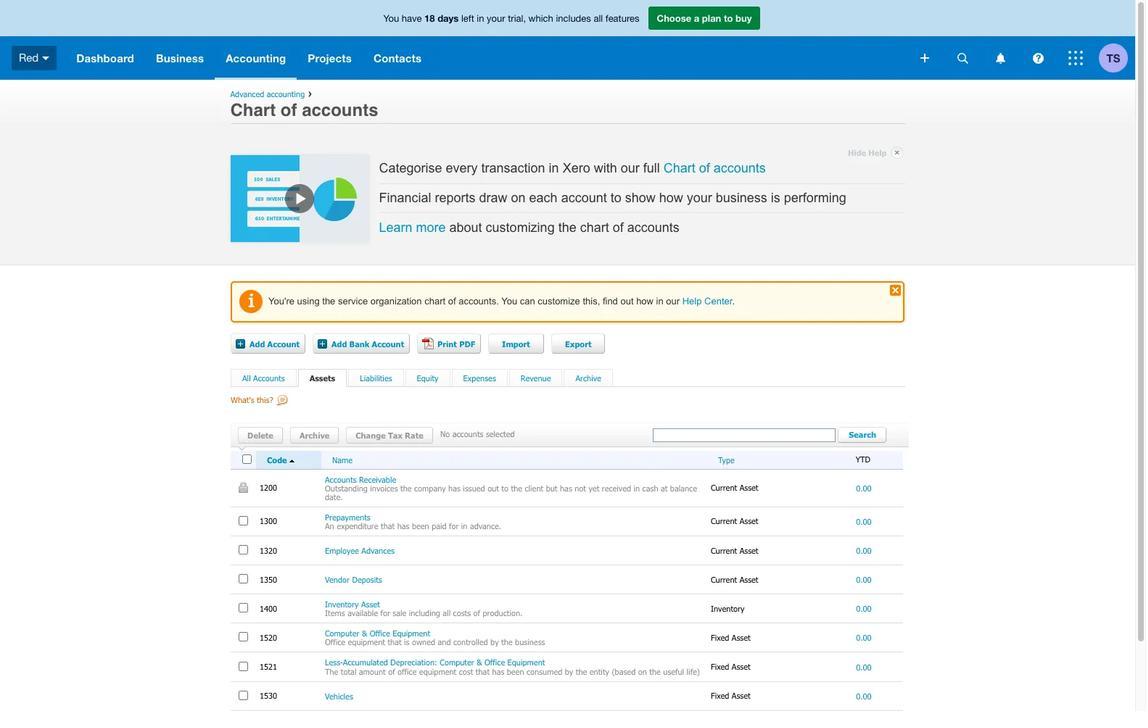 Task type: describe. For each thing, give the bounding box(es) containing it.
red
[[19, 51, 39, 64]]

1 horizontal spatial to
[[611, 191, 622, 205]]

add for add bank account
[[332, 339, 347, 349]]

chart inside advanced accounting › chart of accounts
[[230, 100, 276, 120]]

0 horizontal spatial archive link
[[290, 427, 339, 444]]

of down financial reports draw on each account to show how your business is performing
[[613, 221, 624, 235]]

an
[[325, 522, 334, 531]]

service
[[338, 296, 368, 307]]

useful
[[663, 667, 684, 677]]

received
[[602, 484, 631, 493]]

1521
[[260, 662, 280, 672]]

financial reports draw on each account to show how your business is performing
[[379, 191, 847, 205]]

1 vertical spatial you
[[501, 296, 517, 307]]

accounts inside accounts receivable outstanding invoices the company has issued out to the client but has not yet received in cash at balance date.
[[325, 475, 357, 484]]

0 horizontal spatial help
[[683, 296, 702, 307]]

projects button
[[297, 36, 363, 80]]

about
[[450, 221, 482, 235]]

you're
[[268, 296, 295, 307]]

consumed
[[527, 667, 563, 677]]

archive for the rightmost the archive link
[[576, 373, 601, 383]]

asset for 1200
[[740, 483, 759, 493]]

1400
[[260, 604, 280, 614]]

out inside accounts receivable outstanding invoices the company has issued out to the client but has not yet received in cash at balance date.
[[488, 484, 499, 493]]

your inside you have 18 days left in your trial, which includes all features
[[487, 13, 505, 24]]

costs
[[453, 609, 471, 618]]

at
[[661, 484, 668, 493]]

accounting button
[[215, 36, 297, 80]]

categorise
[[379, 161, 442, 175]]

contacts button
[[363, 36, 433, 80]]

0 vertical spatial out
[[621, 296, 634, 307]]

export
[[565, 339, 592, 349]]

no
[[440, 429, 450, 439]]

accounts inside advanced accounting › chart of accounts
[[302, 100, 378, 120]]

by inside computer & office equipment office equipment that is owned and controlled by the business
[[491, 638, 499, 647]]

1520
[[260, 633, 280, 643]]

days
[[438, 12, 459, 24]]

1 horizontal spatial archive link
[[576, 373, 601, 383]]

the
[[325, 667, 338, 677]]

this?
[[257, 396, 273, 405]]

3 fixed from the top
[[711, 692, 730, 701]]

by inside the less-accumulated depreciation: computer & office equipment the total amount of office equipment cost that has been consumed by the entity (based on the useful life)
[[565, 667, 573, 677]]

1 account from the left
[[267, 339, 300, 349]]

18
[[425, 12, 435, 24]]

owned
[[412, 638, 435, 647]]

of inside the less-accumulated depreciation: computer & office equipment the total amount of office equipment cost that has been consumed by the entity (based on the useful life)
[[388, 667, 395, 677]]

0.00 for 1350
[[856, 575, 872, 585]]

not
[[575, 484, 586, 493]]

computer inside the less-accumulated depreciation: computer & office equipment the total amount of office equipment cost that has been consumed by the entity (based on the useful life)
[[440, 658, 474, 668]]

includes
[[556, 13, 591, 24]]

of inside advanced accounting › chart of accounts
[[281, 100, 297, 120]]

and
[[438, 638, 451, 647]]

the right using on the left top
[[322, 296, 335, 307]]

print pdf
[[438, 339, 475, 349]]

selected
[[486, 429, 515, 439]]

import
[[502, 339, 530, 349]]

performing
[[784, 191, 847, 205]]

equity
[[417, 373, 439, 383]]

depreciation:
[[391, 658, 437, 668]]

categorise every transaction in xero with our full chart of accounts
[[379, 161, 766, 175]]

change tax rate
[[356, 431, 424, 440]]

0.00 link for 1530
[[856, 692, 872, 701]]

0.00 for 1521
[[856, 663, 872, 672]]

employee
[[325, 546, 359, 556]]

company
[[414, 484, 446, 493]]

is inside computer & office equipment office equipment that is owned and controlled by the business
[[404, 638, 410, 647]]

you cannot delete/archive system accounts. image
[[239, 482, 248, 493]]

1 horizontal spatial how
[[659, 191, 683, 205]]

expenses
[[463, 373, 496, 383]]

that inside computer & office equipment office equipment that is owned and controlled by the business
[[388, 638, 402, 647]]

with
[[594, 161, 617, 175]]

current asset for 1350
[[711, 575, 761, 584]]

banner containing ts
[[0, 0, 1136, 80]]

1 vertical spatial our
[[666, 296, 680, 307]]

0.00 link for 1400
[[856, 604, 872, 614]]

0.00 link for 1521
[[856, 663, 872, 672]]

to inside accounts receivable outstanding invoices the company has issued out to the client but has not yet received in cash at balance date.
[[502, 484, 509, 493]]

expenses link
[[463, 373, 496, 383]]

business inside computer & office equipment office equipment that is owned and controlled by the business
[[515, 638, 545, 647]]

can
[[520, 296, 535, 307]]

current asset for 1300
[[711, 517, 761, 526]]

current for 1200
[[711, 483, 737, 493]]

rate
[[405, 431, 424, 440]]

transaction
[[481, 161, 545, 175]]

fixed for office equipment that is owned and controlled by the business
[[711, 633, 730, 643]]

asset for 1300
[[740, 517, 759, 526]]

hide help
[[848, 148, 887, 157]]

employee advances
[[325, 546, 395, 556]]

the left the useful
[[650, 667, 661, 677]]

what's
[[231, 396, 254, 405]]

has left the issued
[[448, 484, 461, 493]]

features
[[606, 13, 640, 24]]

inventory for inventory
[[711, 604, 747, 614]]

for inside the prepayments an expenditure that has been paid for in advance.
[[449, 522, 459, 531]]

more
[[416, 221, 446, 235]]

total
[[341, 667, 357, 677]]

expenditure
[[337, 522, 378, 531]]

asset inside inventory asset items available for sale including all costs of production.
[[361, 600, 380, 610]]

assets link
[[310, 373, 335, 383]]

0 vertical spatial help
[[869, 148, 887, 157]]

ts button
[[1099, 36, 1136, 80]]

1 vertical spatial chart
[[664, 161, 696, 175]]

inventory for inventory asset items available for sale including all costs of production.
[[325, 600, 359, 610]]

accounts receivable outstanding invoices the company has issued out to the client but has not yet received in cash at balance date.
[[325, 475, 697, 502]]

deposits
[[352, 575, 382, 585]]

invoices
[[370, 484, 398, 493]]

import link
[[488, 333, 544, 354]]

current asset for 1200
[[711, 483, 761, 493]]

0 horizontal spatial office
[[325, 638, 345, 647]]

fixed asset for the total amount of office equipment cost that has been consumed by the entity (based on the useful life)
[[711, 662, 753, 672]]

issued
[[463, 484, 485, 493]]

this,
[[583, 296, 600, 307]]

choose a plan to buy
[[657, 12, 752, 24]]

& inside computer & office equipment office equipment that is owned and controlled by the business
[[362, 629, 367, 639]]

0 vertical spatial is
[[771, 191, 781, 205]]

for inside inventory asset items available for sale including all costs of production.
[[381, 609, 390, 618]]

advanced accounting › chart of accounts
[[230, 87, 378, 120]]

0.00 for 1300
[[856, 517, 872, 527]]

0.00 link for 1350
[[856, 575, 872, 585]]

0.00 link for 1300
[[856, 517, 872, 527]]

been inside the prepayments an expenditure that has been paid for in advance.
[[412, 522, 429, 531]]

to inside banner
[[724, 12, 733, 24]]

what's this?
[[231, 396, 273, 405]]

organization
[[371, 296, 422, 307]]

life)
[[687, 667, 700, 677]]

add bank account link
[[313, 333, 410, 354]]

vendor
[[325, 575, 350, 585]]

amount
[[359, 667, 386, 677]]

the inside computer & office equipment office equipment that is owned and controlled by the business
[[501, 638, 513, 647]]

production.
[[483, 609, 523, 618]]

in inside accounts receivable outstanding invoices the company has issued out to the client but has not yet received in cash at balance date.
[[634, 484, 640, 493]]

assets
[[310, 373, 335, 383]]

outstanding
[[325, 484, 368, 493]]

current for 1300
[[711, 517, 737, 526]]

balance
[[670, 484, 697, 493]]

search button
[[838, 427, 887, 444]]

advances
[[362, 546, 395, 556]]

1 horizontal spatial office
[[370, 629, 390, 639]]

revenue link
[[521, 373, 551, 383]]

learn more about customizing the chart of accounts
[[379, 221, 680, 235]]



Task type: locate. For each thing, give the bounding box(es) containing it.
1 vertical spatial out
[[488, 484, 499, 493]]

has inside the prepayments an expenditure that has been paid for in advance.
[[397, 522, 410, 531]]

center
[[705, 296, 732, 307]]

equipment up accumulated
[[348, 638, 385, 647]]

find
[[603, 296, 618, 307]]

accounts
[[253, 373, 285, 383], [325, 475, 357, 484]]

of right the "costs"
[[474, 609, 480, 618]]

have
[[402, 13, 422, 24]]

in left advance.
[[461, 522, 468, 531]]

0 horizontal spatial equipment
[[393, 629, 430, 639]]

2 fixed asset from the top
[[711, 662, 753, 672]]

1 horizontal spatial help
[[869, 148, 887, 157]]

office right cost
[[485, 658, 505, 668]]

0.00 for 1530
[[856, 692, 872, 701]]

0 vertical spatial equipment
[[348, 638, 385, 647]]

business up the less-accumulated depreciation: computer & office equipment the total amount of office equipment cost that has been consumed by the entity (based on the useful life)
[[515, 638, 545, 647]]

banner
[[0, 0, 1136, 80]]

chart right "organization"
[[425, 296, 446, 307]]

code link
[[267, 455, 318, 467]]

red button
[[0, 36, 65, 80]]

computer inside computer & office equipment office equipment that is owned and controlled by the business
[[325, 629, 359, 639]]

of left office
[[388, 667, 395, 677]]

0.00 for 1200
[[856, 484, 872, 493]]

1 horizontal spatial all
[[594, 13, 603, 24]]

bank
[[349, 339, 370, 349]]

1 vertical spatial how
[[636, 296, 654, 307]]

0 vertical spatial chart
[[230, 100, 276, 120]]

1 vertical spatial all
[[443, 609, 451, 618]]

archive link down export
[[576, 373, 601, 383]]

1 vertical spatial computer
[[440, 658, 474, 668]]

3 0.00 from the top
[[856, 546, 872, 556]]

& inside the less-accumulated depreciation: computer & office equipment the total amount of office equipment cost that has been consumed by the entity (based on the useful life)
[[477, 658, 482, 668]]

account up all accounts
[[267, 339, 300, 349]]

& right cost
[[477, 658, 482, 668]]

date.
[[325, 493, 343, 502]]

of left accounts.
[[448, 296, 456, 307]]

office down available
[[370, 629, 390, 639]]

0 vertical spatial fixed asset
[[711, 633, 753, 643]]

1 vertical spatial equipment
[[508, 658, 545, 668]]

0 vertical spatial fixed
[[711, 633, 730, 643]]

learn more link
[[379, 221, 446, 235]]

liabilities link
[[360, 373, 392, 383]]

buy
[[736, 12, 752, 24]]

office
[[398, 667, 417, 677]]

1 current from the top
[[711, 483, 737, 493]]

archive link up code 'link'
[[290, 427, 339, 444]]

on
[[511, 191, 526, 205], [638, 667, 647, 677]]

0.00 for 1320
[[856, 546, 872, 556]]

accounting
[[226, 52, 286, 65]]

1 horizontal spatial accounts
[[325, 475, 357, 484]]

cash
[[643, 484, 658, 493]]

receivable
[[359, 475, 396, 484]]

computer down and
[[440, 658, 474, 668]]

asset for 1530
[[732, 692, 751, 701]]

controlled
[[453, 638, 488, 647]]

0 vertical spatial your
[[487, 13, 505, 24]]

prepayments link
[[325, 513, 371, 522]]

None text field
[[653, 429, 836, 442]]

1 vertical spatial been
[[507, 667, 524, 677]]

reports
[[435, 191, 476, 205]]

by right controlled
[[491, 638, 499, 647]]

how right show
[[659, 191, 683, 205]]

1 horizontal spatial you
[[501, 296, 517, 307]]

1 add from the left
[[250, 339, 265, 349]]

&
[[362, 629, 367, 639], [477, 658, 482, 668]]

employee advances link
[[325, 546, 395, 556]]

vehicles link
[[325, 692, 353, 701]]

1 vertical spatial equipment
[[419, 667, 457, 677]]

advanced accounting link
[[230, 89, 305, 99]]

0 vertical spatial business
[[716, 191, 768, 205]]

has left the not
[[560, 484, 572, 493]]

trial,
[[508, 13, 526, 24]]

tax
[[388, 431, 403, 440]]

add
[[250, 339, 265, 349], [332, 339, 347, 349]]

2 horizontal spatial office
[[485, 658, 505, 668]]

account
[[561, 191, 607, 205]]

all accounts
[[242, 373, 285, 383]]

2 fixed from the top
[[711, 662, 730, 672]]

1300
[[260, 517, 280, 526]]

2 0.00 from the top
[[856, 517, 872, 527]]

delete
[[247, 431, 273, 440]]

svg image inside red popup button
[[42, 56, 50, 60]]

1 vertical spatial that
[[388, 638, 402, 647]]

3 current asset from the top
[[711, 546, 761, 555]]

revenue
[[521, 373, 551, 383]]

out right the issued
[[488, 484, 499, 493]]

1 horizontal spatial account
[[372, 339, 404, 349]]

2 current asset from the top
[[711, 517, 761, 526]]

office up less-
[[325, 638, 345, 647]]

how right find
[[636, 296, 654, 307]]

to left show
[[611, 191, 622, 205]]

all accounts link
[[242, 373, 285, 383]]

1 fixed asset from the top
[[711, 633, 753, 643]]

8 0.00 from the top
[[856, 692, 872, 701]]

for left sale on the left
[[381, 609, 390, 618]]

help left center
[[683, 296, 702, 307]]

asset for 1350
[[740, 575, 759, 584]]

1 horizontal spatial equipment
[[508, 658, 545, 668]]

client
[[525, 484, 544, 493]]

0 vertical spatial all
[[594, 13, 603, 24]]

0 vertical spatial equipment
[[393, 629, 430, 639]]

current for 1320
[[711, 546, 737, 555]]

pdf
[[459, 339, 475, 349]]

you inside you have 18 days left in your trial, which includes all features
[[383, 13, 399, 24]]

in left cash at the right of the page
[[634, 484, 640, 493]]

in left help center link
[[656, 296, 664, 307]]

0 horizontal spatial for
[[381, 609, 390, 618]]

0 vertical spatial that
[[381, 522, 395, 531]]

hide
[[848, 148, 866, 157]]

for right "paid" at the bottom left
[[449, 522, 459, 531]]

0 horizontal spatial you
[[383, 13, 399, 24]]

1 vertical spatial help
[[683, 296, 702, 307]]

the right the invoices
[[400, 484, 412, 493]]

accounts up date.
[[325, 475, 357, 484]]

equipment left cost
[[419, 667, 457, 677]]

5 0.00 from the top
[[856, 604, 872, 614]]

items
[[325, 609, 345, 618]]

the up the less-accumulated depreciation: computer & office equipment the total amount of office equipment cost that has been consumed by the entity (based on the useful life)
[[501, 638, 513, 647]]

on right the draw
[[511, 191, 526, 205]]

available
[[348, 609, 378, 618]]

0 vertical spatial by
[[491, 638, 499, 647]]

all left the "costs"
[[443, 609, 451, 618]]

accumulated
[[343, 658, 388, 668]]

1 vertical spatial archive link
[[290, 427, 339, 444]]

accounts right all
[[253, 373, 285, 383]]

on inside the less-accumulated depreciation: computer & office equipment the total amount of office equipment cost that has been consumed by the entity (based on the useful life)
[[638, 667, 647, 677]]

svg image
[[921, 54, 929, 62]]

advance.
[[470, 522, 501, 531]]

0 horizontal spatial is
[[404, 638, 410, 647]]

equipment
[[393, 629, 430, 639], [508, 658, 545, 668]]

0.00 link for 1320
[[856, 546, 872, 556]]

1 vertical spatial is
[[404, 638, 410, 647]]

0 horizontal spatial inventory
[[325, 600, 359, 610]]

full
[[643, 161, 660, 175]]

archive
[[576, 373, 601, 383], [300, 431, 330, 440]]

6 0.00 link from the top
[[856, 634, 872, 643]]

0.00 link for 1200
[[856, 484, 872, 493]]

1 horizontal spatial equipment
[[419, 667, 457, 677]]

in left xero
[[549, 161, 559, 175]]

0 horizontal spatial equipment
[[348, 638, 385, 647]]

you
[[383, 13, 399, 24], [501, 296, 517, 307]]

of inside inventory asset items available for sale including all costs of production.
[[474, 609, 480, 618]]

7 0.00 from the top
[[856, 663, 872, 672]]

0 vertical spatial to
[[724, 12, 733, 24]]

show
[[625, 191, 656, 205]]

asset for 1520
[[732, 633, 751, 643]]

to
[[724, 12, 733, 24], [611, 191, 622, 205], [502, 484, 509, 493]]

all inside you have 18 days left in your trial, which includes all features
[[594, 13, 603, 24]]

1 horizontal spatial been
[[507, 667, 524, 677]]

1 current asset from the top
[[711, 483, 761, 493]]

None checkbox
[[239, 575, 248, 584], [239, 633, 248, 642], [239, 662, 248, 672], [239, 575, 248, 584], [239, 633, 248, 642], [239, 662, 248, 672]]

0 vertical spatial accounts
[[253, 373, 285, 383]]

1 horizontal spatial chart
[[664, 161, 696, 175]]

2 vertical spatial fixed asset
[[711, 692, 753, 701]]

chart right full
[[664, 161, 696, 175]]

fixed asset for office equipment that is owned and controlled by the business
[[711, 633, 753, 643]]

4 0.00 link from the top
[[856, 575, 872, 585]]

3 current from the top
[[711, 546, 737, 555]]

1 0.00 link from the top
[[856, 484, 872, 493]]

archive for the left the archive link
[[300, 431, 330, 440]]

plan
[[702, 12, 721, 24]]

has right cost
[[492, 667, 505, 677]]

0.00 link for 1520
[[856, 634, 872, 643]]

0 horizontal spatial to
[[502, 484, 509, 493]]

equipment down production.
[[508, 658, 545, 668]]

that up advances
[[381, 522, 395, 531]]

(based
[[612, 667, 636, 677]]

all left features
[[594, 13, 603, 24]]

chart down advanced
[[230, 100, 276, 120]]

0 vertical spatial computer
[[325, 629, 359, 639]]

no accounts selected
[[440, 429, 515, 439]]

that right cost
[[476, 667, 490, 677]]

add account
[[250, 339, 300, 349]]

computer & office equipment office equipment that is owned and controlled by the business
[[325, 629, 545, 647]]

6 0.00 from the top
[[856, 634, 872, 643]]

business down chart of accounts link
[[716, 191, 768, 205]]

print
[[438, 339, 457, 349]]

fixed
[[711, 633, 730, 643], [711, 662, 730, 672], [711, 692, 730, 701]]

is left performing
[[771, 191, 781, 205]]

1 horizontal spatial by
[[565, 667, 573, 677]]

0 horizontal spatial your
[[487, 13, 505, 24]]

to left buy
[[724, 12, 733, 24]]

our left help center link
[[666, 296, 680, 307]]

2 vertical spatial fixed
[[711, 692, 730, 701]]

but
[[546, 484, 558, 493]]

0 vertical spatial our
[[621, 161, 640, 175]]

1 horizontal spatial on
[[638, 667, 647, 677]]

svg image
[[1069, 51, 1083, 65], [957, 53, 968, 63], [996, 53, 1005, 63], [1033, 53, 1044, 63], [42, 56, 50, 60]]

1 horizontal spatial for
[[449, 522, 459, 531]]

how
[[659, 191, 683, 205], [636, 296, 654, 307]]

2 account from the left
[[372, 339, 404, 349]]

been inside the less-accumulated depreciation: computer & office equipment the total amount of office equipment cost that has been consumed by the entity (based on the useful life)
[[507, 667, 524, 677]]

archive link
[[576, 373, 601, 383], [290, 427, 339, 444]]

by right 'consumed' at the bottom left of page
[[565, 667, 573, 677]]

0 vertical spatial archive link
[[576, 373, 601, 383]]

0 vertical spatial you
[[383, 13, 399, 24]]

add up all accounts
[[250, 339, 265, 349]]

1 fixed from the top
[[711, 633, 730, 643]]

of down accounting
[[281, 100, 297, 120]]

your down chart of accounts link
[[687, 191, 712, 205]]

1 vertical spatial accounts
[[325, 475, 357, 484]]

fixed for the total amount of office equipment cost that has been consumed by the entity (based on the useful life)
[[711, 662, 730, 672]]

the down account
[[558, 221, 577, 235]]

equipment inside the less-accumulated depreciation: computer & office equipment the total amount of office equipment cost that has been consumed by the entity (based on the useful life)
[[419, 667, 457, 677]]

all inside inventory asset items available for sale including all costs of production.
[[443, 609, 451, 618]]

0 vertical spatial archive
[[576, 373, 601, 383]]

0 horizontal spatial by
[[491, 638, 499, 647]]

on right (based
[[638, 667, 647, 677]]

search
[[849, 430, 876, 439]]

been left 'consumed' at the bottom left of page
[[507, 667, 524, 677]]

change tax rate link
[[346, 427, 433, 444]]

1 vertical spatial your
[[687, 191, 712, 205]]

4 0.00 from the top
[[856, 575, 872, 585]]

by
[[491, 638, 499, 647], [565, 667, 573, 677]]

1 horizontal spatial out
[[621, 296, 634, 307]]

ytd
[[856, 455, 871, 464]]

1 vertical spatial by
[[565, 667, 573, 677]]

2 current from the top
[[711, 517, 737, 526]]

0 horizontal spatial accounts
[[253, 373, 285, 383]]

2 vertical spatial to
[[502, 484, 509, 493]]

1 horizontal spatial our
[[666, 296, 680, 307]]

in right left
[[477, 13, 484, 24]]

to left client at bottom
[[502, 484, 509, 493]]

1 0.00 from the top
[[856, 484, 872, 493]]

all
[[242, 373, 251, 383]]

been
[[412, 522, 429, 531], [507, 667, 524, 677]]

8 0.00 link from the top
[[856, 692, 872, 701]]

1 horizontal spatial your
[[687, 191, 712, 205]]

1 horizontal spatial is
[[771, 191, 781, 205]]

›
[[308, 87, 312, 99]]

0 horizontal spatial chart
[[425, 296, 446, 307]]

asset for 1521
[[732, 662, 751, 672]]

has inside the less-accumulated depreciation: computer & office equipment the total amount of office equipment cost that has been consumed by the entity (based on the useful life)
[[492, 667, 505, 677]]

equipment inside computer & office equipment office equipment that is owned and controlled by the business
[[348, 638, 385, 647]]

3 fixed asset from the top
[[711, 692, 753, 701]]

1 horizontal spatial business
[[716, 191, 768, 205]]

that up depreciation:
[[388, 638, 402, 647]]

equipment inside the less-accumulated depreciation: computer & office equipment the total amount of office equipment cost that has been consumed by the entity (based on the useful life)
[[508, 658, 545, 668]]

2 vertical spatial that
[[476, 667, 490, 677]]

archive up code 'link'
[[300, 431, 330, 440]]

0.00 for 1520
[[856, 634, 872, 643]]

0 horizontal spatial archive
[[300, 431, 330, 440]]

business
[[156, 52, 204, 65]]

1 vertical spatial fixed asset
[[711, 662, 753, 672]]

5 0.00 link from the top
[[856, 604, 872, 614]]

vehicles
[[325, 692, 353, 701]]

add account link
[[231, 333, 305, 354]]

chart for the
[[580, 221, 609, 235]]

that inside the less-accumulated depreciation: computer & office equipment the total amount of office equipment cost that has been consumed by the entity (based on the useful life)
[[476, 667, 490, 677]]

paid
[[432, 522, 447, 531]]

1 horizontal spatial add
[[332, 339, 347, 349]]

0 vertical spatial for
[[449, 522, 459, 531]]

0.00 for 1400
[[856, 604, 872, 614]]

equipment inside computer & office equipment office equipment that is owned and controlled by the business
[[393, 629, 430, 639]]

1 vertical spatial on
[[638, 667, 647, 677]]

0 horizontal spatial how
[[636, 296, 654, 307]]

account right bank
[[372, 339, 404, 349]]

the left entity
[[576, 667, 587, 677]]

of right full
[[699, 161, 710, 175]]

what's this? link
[[231, 396, 289, 415]]

equipment down sale on the left
[[393, 629, 430, 639]]

computer down items
[[325, 629, 359, 639]]

1 horizontal spatial &
[[477, 658, 482, 668]]

1 vertical spatial archive
[[300, 431, 330, 440]]

add bank account
[[332, 339, 404, 349]]

2 add from the left
[[332, 339, 347, 349]]

3 0.00 link from the top
[[856, 546, 872, 556]]

asset for 1320
[[740, 546, 759, 555]]

office
[[370, 629, 390, 639], [325, 638, 345, 647], [485, 658, 505, 668]]

every
[[446, 161, 478, 175]]

1 vertical spatial for
[[381, 609, 390, 618]]

chart down account
[[580, 221, 609, 235]]

choose
[[657, 12, 692, 24]]

that inside the prepayments an expenditure that has been paid for in advance.
[[381, 522, 395, 531]]

0 vertical spatial on
[[511, 191, 526, 205]]

1 vertical spatial business
[[515, 638, 545, 647]]

0 horizontal spatial &
[[362, 629, 367, 639]]

office inside the less-accumulated depreciation: computer & office equipment the total amount of office equipment cost that has been consumed by the entity (based on the useful life)
[[485, 658, 505, 668]]

help right hide
[[869, 148, 887, 157]]

& down available
[[362, 629, 367, 639]]

0 horizontal spatial on
[[511, 191, 526, 205]]

your left "trial,"
[[487, 13, 505, 24]]

0 horizontal spatial our
[[621, 161, 640, 175]]

you left have on the left
[[383, 13, 399, 24]]

archive down export
[[576, 373, 601, 383]]

type link
[[718, 455, 735, 465]]

1 horizontal spatial chart
[[580, 221, 609, 235]]

in inside you have 18 days left in your trial, which includes all features
[[477, 13, 484, 24]]

out right find
[[621, 296, 634, 307]]

4 current asset from the top
[[711, 575, 761, 584]]

7 0.00 link from the top
[[856, 663, 872, 672]]

current for 1350
[[711, 575, 737, 584]]

you left can
[[501, 296, 517, 307]]

is left owned
[[404, 638, 410, 647]]

4 current from the top
[[711, 575, 737, 584]]

0 horizontal spatial business
[[515, 638, 545, 647]]

0 vertical spatial chart
[[580, 221, 609, 235]]

our left full
[[621, 161, 640, 175]]

inventory inside inventory asset items available for sale including all costs of production.
[[325, 600, 359, 610]]

ts
[[1107, 51, 1121, 64]]

code
[[267, 455, 287, 465]]

vendor deposits
[[325, 575, 382, 585]]

entity
[[590, 667, 609, 677]]

None checkbox
[[242, 455, 252, 464], [239, 517, 248, 526], [239, 546, 248, 555], [239, 604, 248, 613], [239, 691, 248, 701], [242, 455, 252, 464], [239, 517, 248, 526], [239, 546, 248, 555], [239, 604, 248, 613], [239, 691, 248, 701]]

in inside the prepayments an expenditure that has been paid for in advance.
[[461, 522, 468, 531]]

0 horizontal spatial add
[[250, 339, 265, 349]]

add for add account
[[250, 339, 265, 349]]

the left client at bottom
[[511, 484, 522, 493]]

2 0.00 link from the top
[[856, 517, 872, 527]]

been left "paid" at the bottom left
[[412, 522, 429, 531]]

0 horizontal spatial out
[[488, 484, 499, 493]]

1 vertical spatial fixed
[[711, 662, 730, 672]]

of
[[281, 100, 297, 120], [699, 161, 710, 175], [613, 221, 624, 235], [448, 296, 456, 307], [474, 609, 480, 618], [388, 667, 395, 677]]

1 horizontal spatial archive
[[576, 373, 601, 383]]

customizing
[[486, 221, 555, 235]]

asset
[[740, 483, 759, 493], [740, 517, 759, 526], [740, 546, 759, 555], [740, 575, 759, 584], [361, 600, 380, 610], [732, 633, 751, 643], [732, 662, 751, 672], [732, 692, 751, 701]]

chart for organization
[[425, 296, 446, 307]]

add left bank
[[332, 339, 347, 349]]

contacts
[[374, 52, 422, 65]]

current asset for 1320
[[711, 546, 761, 555]]

has left "paid" at the bottom left
[[397, 522, 410, 531]]

0 vertical spatial been
[[412, 522, 429, 531]]

1 horizontal spatial computer
[[440, 658, 474, 668]]



Task type: vqa. For each thing, say whether or not it's contained in the screenshot.


